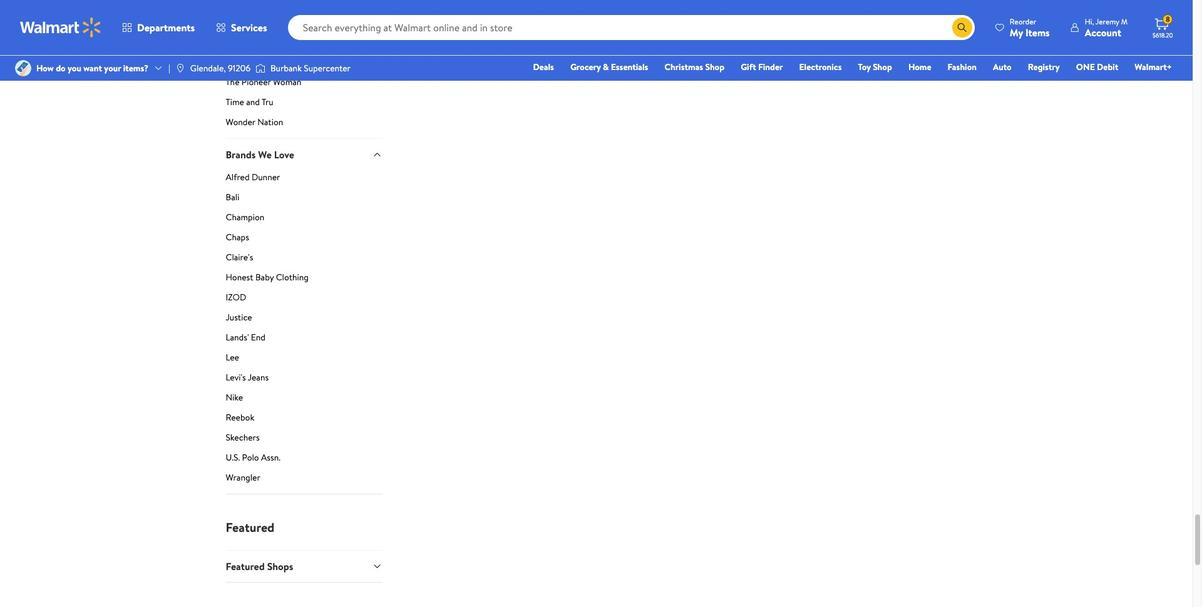 Task type: vqa. For each thing, say whether or not it's contained in the screenshot.
Sofia Jeans by Sofia Vergara
yes



Task type: locate. For each thing, give the bounding box(es) containing it.
gift finder
[[741, 61, 783, 73]]

1 vertical spatial jeans
[[248, 371, 269, 384]]

1 vertical spatial featured
[[226, 559, 265, 573]]

Search search field
[[288, 15, 975, 40]]

home
[[908, 61, 931, 73]]

shop right toy
[[873, 61, 892, 73]]

hi,
[[1085, 16, 1094, 27]]

u.s. polo assn. link
[[226, 451, 382, 469]]

nike link
[[226, 391, 382, 409]]

toy shop
[[858, 61, 892, 73]]

1 shop from the left
[[705, 61, 725, 73]]

bali link
[[226, 191, 382, 208]]

grocery
[[570, 61, 601, 73]]

0 horizontal spatial  image
[[15, 60, 31, 76]]

featured for featured shops
[[226, 559, 265, 573]]

featured inside featured shops dropdown button
[[226, 559, 265, 573]]

2 shop from the left
[[873, 61, 892, 73]]

toy shop link
[[852, 60, 898, 74]]

hi, jeremy m account
[[1085, 16, 1128, 39]]

terra
[[226, 56, 245, 68]]

polo
[[242, 451, 259, 464]]

auto link
[[987, 60, 1017, 74]]

services
[[231, 21, 267, 34]]

christmas shop link
[[659, 60, 730, 74]]

shop for christmas shop
[[705, 61, 725, 73]]

wrangler link
[[226, 471, 382, 494]]

home link
[[903, 60, 937, 74]]

pioneer
[[242, 76, 271, 88]]

jeans down "services"
[[246, 36, 267, 48]]

claire's link
[[226, 251, 382, 268]]

end
[[251, 331, 265, 343]]

shop
[[705, 61, 725, 73], [873, 61, 892, 73]]

 image for how do you want your items?
[[15, 60, 31, 76]]

jeans right levi's
[[248, 371, 269, 384]]

brands we love
[[226, 148, 294, 162]]

 image up the pioneer woman
[[255, 62, 266, 75]]

justice link
[[226, 311, 382, 328]]

jeans for sofia
[[246, 36, 267, 48]]

assn.
[[261, 451, 281, 464]]

 image
[[175, 63, 185, 73]]

featured left 'shops'
[[226, 559, 265, 573]]

items
[[1026, 25, 1050, 39]]

and left sky
[[247, 56, 261, 68]]

shop right christmas
[[705, 61, 725, 73]]

0 horizontal spatial sofia
[[226, 36, 245, 48]]

departments
[[137, 21, 195, 34]]

gift finder link
[[735, 60, 789, 74]]

services button
[[205, 13, 278, 43]]

by
[[270, 36, 278, 48]]

sofia
[[226, 36, 245, 48], [280, 36, 299, 48]]

sofia right by
[[280, 36, 299, 48]]

nation
[[258, 116, 283, 128]]

featured up the featured shops
[[226, 519, 275, 536]]

essentials
[[611, 61, 648, 73]]

1 horizontal spatial shop
[[873, 61, 892, 73]]

chaps
[[226, 231, 249, 243]]

registry
[[1028, 61, 1060, 73]]

featured for featured
[[226, 519, 275, 536]]

account
[[1085, 25, 1121, 39]]

want
[[83, 62, 102, 74]]

0 vertical spatial and
[[247, 56, 261, 68]]

supercenter
[[304, 62, 351, 74]]

levi's jeans link
[[226, 371, 382, 389]]

|
[[168, 62, 170, 74]]

dunner
[[252, 171, 280, 183]]

 image
[[15, 60, 31, 76], [255, 62, 266, 75]]

and inside "link"
[[246, 96, 260, 108]]

1 horizontal spatial  image
[[255, 62, 266, 75]]

and left tru
[[246, 96, 260, 108]]

and for tru
[[246, 96, 260, 108]]

1 featured from the top
[[226, 519, 275, 536]]

skechers
[[226, 431, 260, 444]]

1 horizontal spatial sofia
[[280, 36, 299, 48]]

u.s. polo assn.
[[226, 451, 281, 464]]

2 featured from the top
[[226, 559, 265, 573]]

terra and sky link
[[226, 56, 382, 73]]

and
[[247, 56, 261, 68], [246, 96, 260, 108]]

1 vertical spatial and
[[246, 96, 260, 108]]

electronics
[[799, 61, 842, 73]]

grocery & essentials link
[[565, 60, 654, 74]]

Walmart Site-Wide search field
[[288, 15, 975, 40]]

and for sky
[[247, 56, 261, 68]]

you
[[68, 62, 81, 74]]

burbank supercenter
[[271, 62, 351, 74]]

izod link
[[226, 291, 382, 308]]

scoop link
[[226, 16, 382, 33]]

featured shops
[[226, 559, 293, 573]]

the
[[226, 76, 240, 88]]

lands' end link
[[226, 331, 382, 348]]

sofia up 'terra'
[[226, 36, 245, 48]]

gift
[[741, 61, 756, 73]]

0 vertical spatial jeans
[[246, 36, 267, 48]]

items?
[[123, 62, 148, 74]]

2 sofia from the left
[[280, 36, 299, 48]]

0 vertical spatial featured
[[226, 519, 275, 536]]

reebok link
[[226, 411, 382, 429]]

jeans
[[246, 36, 267, 48], [248, 371, 269, 384]]

love
[[274, 148, 294, 162]]

jeremy
[[1096, 16, 1119, 27]]

alfred
[[226, 171, 250, 183]]

glendale,
[[190, 62, 226, 74]]

8
[[1166, 14, 1170, 25]]

featured shops button
[[226, 550, 382, 582]]

&
[[603, 61, 609, 73]]

search icon image
[[957, 23, 967, 33]]

 image left how at top left
[[15, 60, 31, 76]]

toy
[[858, 61, 871, 73]]

lands'
[[226, 331, 249, 343]]

lee
[[226, 351, 239, 363]]

0 horizontal spatial shop
[[705, 61, 725, 73]]



Task type: describe. For each thing, give the bounding box(es) containing it.
fashion link
[[942, 60, 982, 74]]

wrangler
[[226, 471, 260, 484]]

glendale, 91206
[[190, 62, 250, 74]]

honest baby clothing link
[[226, 271, 382, 288]]

christmas
[[665, 61, 703, 73]]

lee link
[[226, 351, 382, 368]]

lands' end
[[226, 331, 265, 343]]

clothing
[[276, 271, 309, 283]]

$618.20
[[1153, 31, 1173, 39]]

debit
[[1097, 61, 1119, 73]]

time
[[226, 96, 244, 108]]

one debit link
[[1071, 60, 1124, 74]]

reorder
[[1010, 16, 1036, 27]]

shop for toy shop
[[873, 61, 892, 73]]

1 sofia from the left
[[226, 36, 245, 48]]

honest baby clothing
[[226, 271, 309, 283]]

tru
[[262, 96, 273, 108]]

woman
[[273, 76, 301, 88]]

walmart+
[[1135, 61, 1172, 73]]

sky
[[263, 56, 276, 68]]

skechers link
[[226, 431, 382, 449]]

honest
[[226, 271, 253, 283]]

the pioneer woman
[[226, 76, 301, 88]]

claire's
[[226, 251, 253, 263]]

chaps link
[[226, 231, 382, 248]]

walmart+ link
[[1129, 60, 1178, 74]]

alfred dunner
[[226, 171, 280, 183]]

burbank
[[271, 62, 302, 74]]

deals
[[533, 61, 554, 73]]

alfred dunner link
[[226, 171, 382, 188]]

justice
[[226, 311, 252, 323]]

time and tru link
[[226, 96, 382, 113]]

finder
[[758, 61, 783, 73]]

8 $618.20
[[1153, 14, 1173, 39]]

deals link
[[527, 60, 560, 74]]

sofia jeans by sofia vergara link
[[226, 36, 382, 53]]

wonder
[[226, 116, 255, 128]]

we
[[258, 148, 272, 162]]

one
[[1076, 61, 1095, 73]]

u.s.
[[226, 451, 240, 464]]

brands
[[226, 148, 256, 162]]

christmas shop
[[665, 61, 725, 73]]

walmart image
[[20, 18, 101, 38]]

wonder nation link
[[226, 116, 382, 138]]

jeans for levi's
[[248, 371, 269, 384]]

91206
[[228, 62, 250, 74]]

baby
[[255, 271, 274, 283]]

scoop
[[226, 16, 249, 28]]

izod
[[226, 291, 246, 303]]

levi's
[[226, 371, 246, 384]]

reebok
[[226, 411, 254, 424]]

reorder my items
[[1010, 16, 1050, 39]]

your
[[104, 62, 121, 74]]

one debit
[[1076, 61, 1119, 73]]

auto
[[993, 61, 1012, 73]]

how
[[36, 62, 54, 74]]

champion link
[[226, 211, 382, 228]]

fashion
[[948, 61, 977, 73]]

 image for burbank supercenter
[[255, 62, 266, 75]]

grocery & essentials
[[570, 61, 648, 73]]

m
[[1121, 16, 1128, 27]]

shops
[[267, 559, 293, 573]]

champion
[[226, 211, 264, 223]]

sofia jeans by sofia vergara
[[226, 36, 331, 48]]

wonder nation
[[226, 116, 283, 128]]

nike
[[226, 391, 243, 404]]

time and tru
[[226, 96, 273, 108]]



